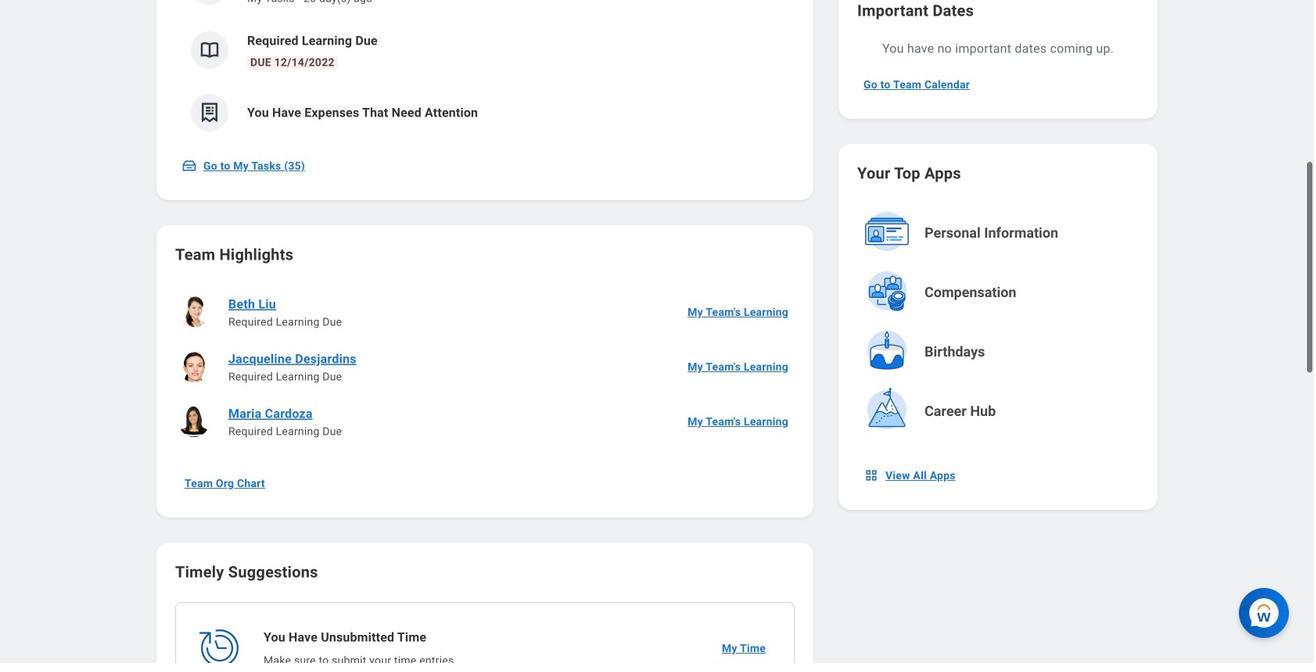 Task type: describe. For each thing, give the bounding box(es) containing it.
inbox image
[[182, 158, 197, 174]]

book open image
[[198, 38, 221, 62]]

nbox image
[[864, 468, 879, 483]]

1 list from the top
[[175, 0, 795, 144]]



Task type: locate. For each thing, give the bounding box(es) containing it.
0 vertical spatial list
[[175, 0, 795, 144]]

2 list from the top
[[175, 285, 795, 449]]

dashboard expenses image
[[198, 101, 221, 124]]

1 vertical spatial list
[[175, 285, 795, 449]]

list
[[175, 0, 795, 144], [175, 285, 795, 449]]



Task type: vqa. For each thing, say whether or not it's contained in the screenshot.
1st list from the top of the page
yes



